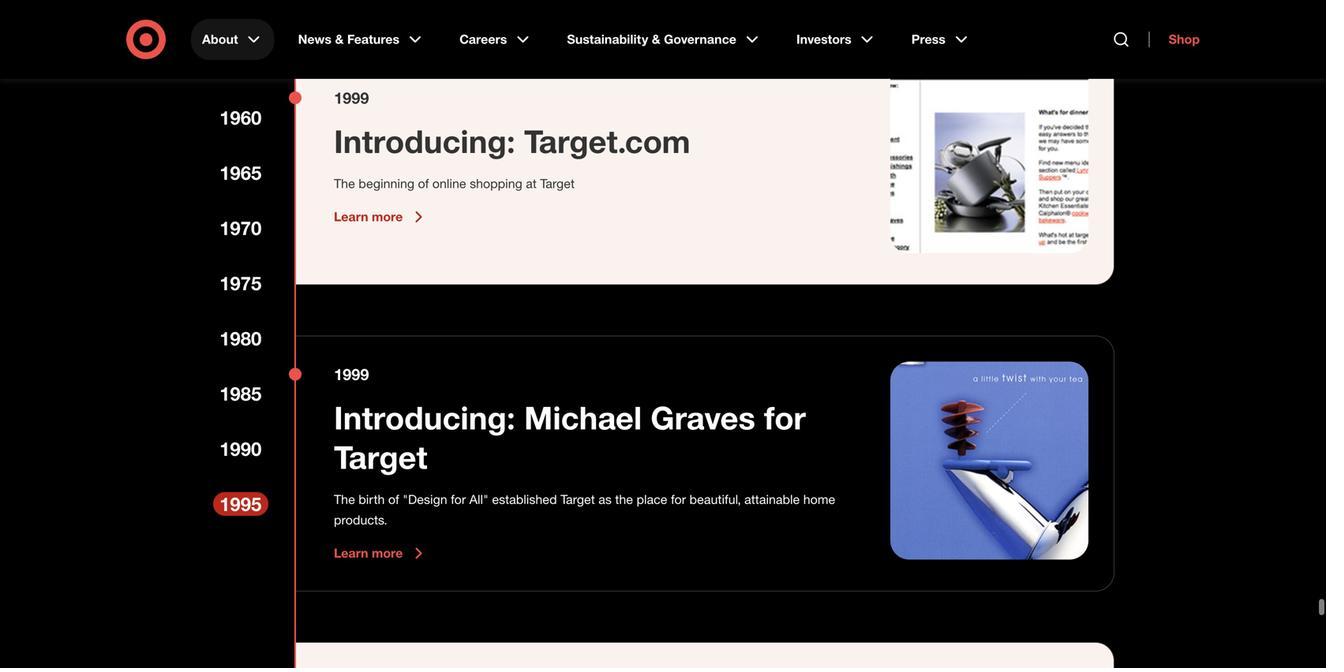 Task type: vqa. For each thing, say whether or not it's contained in the screenshot.
The Strategy
no



Task type: describe. For each thing, give the bounding box(es) containing it.
1970 link
[[213, 216, 269, 240]]

introducing: michael graves for target button
[[334, 399, 853, 478]]

1980 link
[[213, 327, 269, 351]]

learn more for introducing: michael graves for target
[[334, 546, 403, 562]]

more for introducing: target.com
[[372, 209, 403, 225]]

place
[[637, 493, 668, 508]]

1 horizontal spatial for
[[671, 493, 686, 508]]

learn for introducing: target.com
[[334, 209, 369, 225]]

graphical user interface, website image
[[891, 55, 1089, 254]]

established
[[492, 493, 557, 508]]

introducing: michael graves for target
[[334, 399, 806, 477]]

attainable
[[745, 493, 800, 508]]

1999 for introducing: michael graves for target
[[334, 365, 369, 384]]

investors link
[[786, 19, 888, 60]]

1965 link
[[213, 161, 269, 185]]

1965
[[220, 162, 262, 184]]

0 vertical spatial target
[[540, 176, 575, 192]]

of for introducing: michael graves for target
[[388, 493, 399, 508]]

press
[[912, 32, 946, 47]]

sustainability
[[567, 32, 649, 47]]

target inside the birth of "design for all" established target as the place for beautiful, attainable home products.
[[561, 493, 595, 508]]

the for introducing: michael graves for target
[[334, 493, 355, 508]]

1995 link
[[213, 493, 269, 517]]

1995
[[220, 493, 262, 516]]

about link
[[191, 19, 275, 60]]

learn more button for introducing: target.com
[[334, 208, 428, 227]]

investors
[[797, 32, 852, 47]]

1960 link
[[213, 106, 269, 130]]

learn more button for introducing: michael graves for target
[[334, 545, 428, 564]]

michael
[[524, 399, 642, 438]]

news
[[298, 32, 332, 47]]

news & features
[[298, 32, 400, 47]]

target.com
[[524, 122, 691, 161]]

target inside introducing: michael graves for target
[[334, 439, 428, 477]]

1999 for introducing: target.com
[[334, 89, 369, 108]]

birth
[[359, 493, 385, 508]]

of for introducing: target.com
[[418, 176, 429, 192]]



Task type: locate. For each thing, give the bounding box(es) containing it.
press link
[[901, 19, 982, 60]]

target up birth
[[334, 439, 428, 477]]

learn down beginning
[[334, 209, 369, 225]]

at
[[526, 176, 537, 192]]

0 horizontal spatial of
[[388, 493, 399, 508]]

1 vertical spatial introducing:
[[334, 399, 516, 438]]

beginning
[[359, 176, 415, 192]]

careers
[[460, 32, 507, 47]]

0 vertical spatial learn
[[334, 209, 369, 225]]

1 horizontal spatial &
[[652, 32, 661, 47]]

1980
[[220, 327, 262, 350]]

1990
[[220, 438, 262, 461]]

"design
[[403, 493, 448, 508]]

learn more down beginning
[[334, 209, 403, 225]]

governance
[[664, 32, 737, 47]]

2 vertical spatial target
[[561, 493, 595, 508]]

all"
[[470, 493, 489, 508]]

1 learn more from the top
[[334, 209, 403, 225]]

0 vertical spatial of
[[418, 176, 429, 192]]

1 vertical spatial learn more button
[[334, 545, 428, 564]]

careers link
[[449, 19, 544, 60]]

2 horizontal spatial for
[[765, 399, 806, 438]]

1 learn from the top
[[334, 209, 369, 225]]

0 horizontal spatial for
[[451, 493, 466, 508]]

2 learn more button from the top
[[334, 545, 428, 564]]

learn more down the products.
[[334, 546, 403, 562]]

learn more
[[334, 209, 403, 225], [334, 546, 403, 562]]

1960
[[220, 106, 262, 129]]

1 vertical spatial of
[[388, 493, 399, 508]]

0 vertical spatial learn more button
[[334, 208, 428, 227]]

1 vertical spatial 1999
[[334, 365, 369, 384]]

learn more button down beginning
[[334, 208, 428, 227]]

sustainability & governance link
[[556, 19, 773, 60]]

shop link
[[1150, 32, 1201, 47]]

0 vertical spatial more
[[372, 209, 403, 225]]

learn for introducing: michael graves for target
[[334, 546, 369, 562]]

2 learn more from the top
[[334, 546, 403, 562]]

learn
[[334, 209, 369, 225], [334, 546, 369, 562]]

as
[[599, 493, 612, 508]]

introducing: target.com button
[[334, 122, 691, 161]]

1985
[[220, 383, 262, 406]]

1 introducing: from the top
[[334, 122, 516, 161]]

more
[[372, 209, 403, 225], [372, 546, 403, 562]]

target right at
[[540, 176, 575, 192]]

1 learn more button from the top
[[334, 208, 428, 227]]

target left as
[[561, 493, 595, 508]]

1975
[[220, 272, 262, 295]]

1975 link
[[213, 272, 269, 295]]

& left governance
[[652, 32, 661, 47]]

more down the products.
[[372, 546, 403, 562]]

1 vertical spatial the
[[334, 493, 355, 508]]

0 vertical spatial 1999
[[334, 89, 369, 108]]

1 horizontal spatial of
[[418, 176, 429, 192]]

learn down the products.
[[334, 546, 369, 562]]

introducing: for introducing: michael graves for target
[[334, 399, 516, 438]]

the
[[334, 176, 355, 192], [334, 493, 355, 508]]

0 vertical spatial the
[[334, 176, 355, 192]]

2 & from the left
[[652, 32, 661, 47]]

shop
[[1169, 32, 1201, 47]]

features
[[347, 32, 400, 47]]

the for introducing: target.com
[[334, 176, 355, 192]]

2 more from the top
[[372, 546, 403, 562]]

1 vertical spatial more
[[372, 546, 403, 562]]

sustainability & governance
[[567, 32, 737, 47]]

the left beginning
[[334, 176, 355, 192]]

home
[[804, 493, 836, 508]]

2 1999 from the top
[[334, 365, 369, 384]]

shopping
[[470, 176, 523, 192]]

1990 link
[[213, 438, 269, 461]]

of left "online"
[[418, 176, 429, 192]]

1970
[[220, 217, 262, 240]]

introducing: for introducing: target.com
[[334, 122, 516, 161]]

1 vertical spatial target
[[334, 439, 428, 477]]

introducing:
[[334, 122, 516, 161], [334, 399, 516, 438]]

1 vertical spatial learn more
[[334, 546, 403, 562]]

1999
[[334, 89, 369, 108], [334, 365, 369, 384]]

for
[[765, 399, 806, 438], [451, 493, 466, 508], [671, 493, 686, 508]]

the beginning of online shopping at target
[[334, 176, 575, 192]]

learn more button down the products.
[[334, 545, 428, 564]]

online
[[433, 176, 467, 192]]

more down beginning
[[372, 209, 403, 225]]

of
[[418, 176, 429, 192], [388, 493, 399, 508]]

target
[[540, 176, 575, 192], [334, 439, 428, 477], [561, 493, 595, 508]]

1 vertical spatial learn
[[334, 546, 369, 562]]

of inside the birth of "design for all" established target as the place for beautiful, attainable home products.
[[388, 493, 399, 508]]

& for governance
[[652, 32, 661, 47]]

the up the products.
[[334, 493, 355, 508]]

2 the from the top
[[334, 493, 355, 508]]

news & features link
[[287, 19, 436, 60]]

learn more button
[[334, 208, 428, 227], [334, 545, 428, 564]]

0 horizontal spatial &
[[335, 32, 344, 47]]

of right birth
[[388, 493, 399, 508]]

1 1999 from the top
[[334, 89, 369, 108]]

more for introducing: michael graves for target
[[372, 546, 403, 562]]

1 the from the top
[[334, 176, 355, 192]]

the
[[616, 493, 633, 508]]

for inside introducing: michael graves for target
[[765, 399, 806, 438]]

& for features
[[335, 32, 344, 47]]

learn more for introducing: target.com
[[334, 209, 403, 225]]

0 vertical spatial introducing:
[[334, 122, 516, 161]]

the inside the birth of "design for all" established target as the place for beautiful, attainable home products.
[[334, 493, 355, 508]]

products.
[[334, 513, 388, 529]]

beautiful,
[[690, 493, 741, 508]]

1985 link
[[213, 382, 269, 406]]

0 vertical spatial learn more
[[334, 209, 403, 225]]

1 more from the top
[[372, 209, 403, 225]]

&
[[335, 32, 344, 47], [652, 32, 661, 47]]

2 learn from the top
[[334, 546, 369, 562]]

2 introducing: from the top
[[334, 399, 516, 438]]

graves
[[651, 399, 756, 438]]

introducing: inside introducing: michael graves for target
[[334, 399, 516, 438]]

1 & from the left
[[335, 32, 344, 47]]

about
[[202, 32, 238, 47]]

introducing: target.com
[[334, 122, 691, 161]]

the birth of "design for all" established target as the place for beautiful, attainable home products.
[[334, 493, 836, 529]]

a key on a key chain image
[[891, 362, 1089, 560]]

& right news
[[335, 32, 344, 47]]



